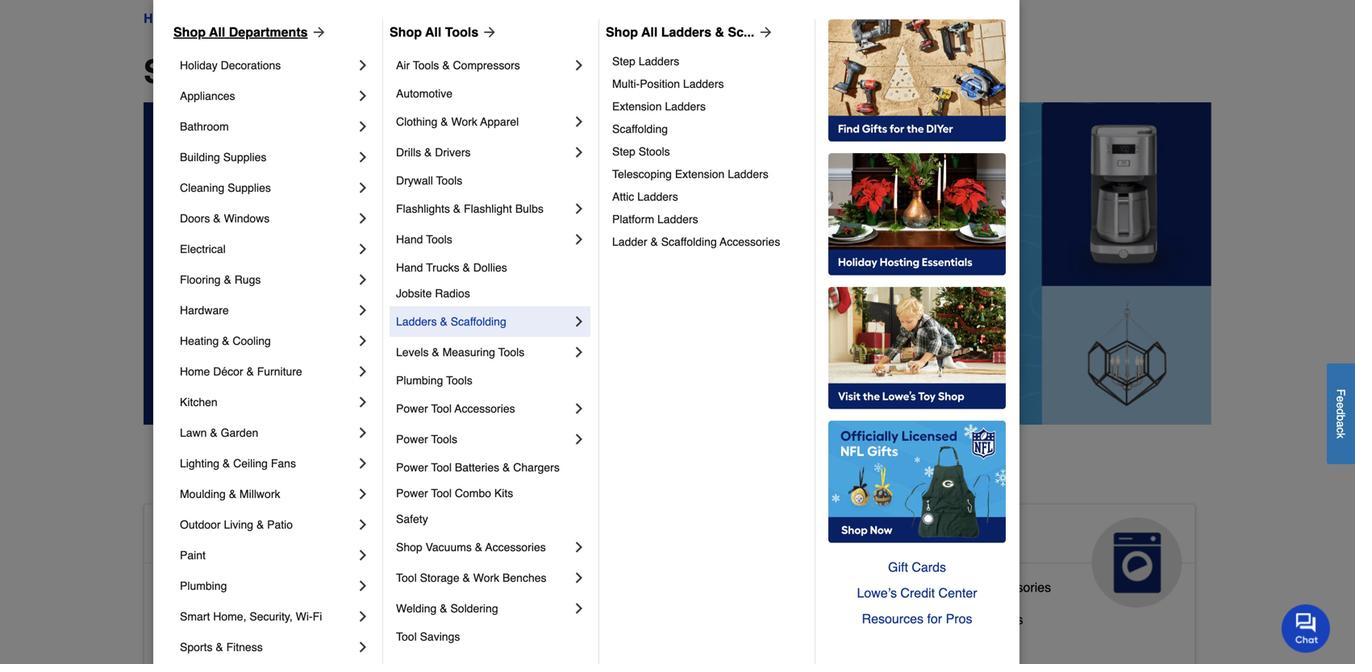Task type: locate. For each thing, give the bounding box(es) containing it.
tools down drivers
[[436, 174, 462, 187]]

supplies inside 'link'
[[223, 151, 267, 164]]

accessories
[[720, 236, 780, 248], [455, 403, 515, 415], [485, 541, 546, 554], [982, 580, 1051, 595]]

shop inside shop all ladders & sc... link
[[606, 25, 638, 40]]

accessories for appliance parts & accessories
[[982, 580, 1051, 595]]

0 vertical spatial scaffolding
[[612, 123, 668, 136]]

0 vertical spatial supplies
[[223, 151, 267, 164]]

0 horizontal spatial pet
[[517, 639, 536, 653]]

houses,
[[576, 639, 624, 653]]

holiday
[[180, 59, 218, 72]]

benches
[[503, 572, 547, 585]]

bathroom up smart home, security, wi-fi
[[223, 580, 279, 595]]

0 horizontal spatial shop
[[144, 53, 224, 90]]

1 vertical spatial work
[[473, 572, 500, 585]]

sc...
[[728, 25, 755, 40]]

ladders up the ladder & scaffolding accessories
[[658, 213, 698, 226]]

step
[[612, 55, 636, 68], [612, 145, 636, 158]]

1 hand from the top
[[396, 233, 423, 246]]

4 power from the top
[[396, 487, 428, 500]]

shop up air
[[390, 25, 422, 40]]

plumbing inside plumbing link
[[180, 580, 227, 593]]

cleaning
[[180, 182, 224, 194]]

home décor & furniture
[[180, 365, 302, 378]]

hand up jobsite
[[396, 261, 423, 274]]

supplies for cleaning supplies
[[228, 182, 271, 194]]

departments up holiday decorations link
[[229, 25, 308, 40]]

accessible inside "link"
[[157, 613, 219, 628]]

shop for shop all tools
[[390, 25, 422, 40]]

outdoor
[[180, 519, 221, 532]]

shop down safety
[[396, 541, 423, 554]]

& left ceiling
[[223, 457, 230, 470]]

& right houses,
[[627, 639, 636, 653]]

shop inside shop all departments link
[[173, 25, 206, 40]]

shop all departments
[[144, 53, 480, 90]]

chevron right image for lighting & ceiling fans
[[355, 456, 371, 472]]

compressors
[[453, 59, 520, 72]]

chevron right image for holiday decorations
[[355, 57, 371, 73]]

tool up the "power tool combo kits"
[[431, 461, 452, 474]]

0 horizontal spatial shop
[[173, 25, 206, 40]]

extension ladders link
[[612, 95, 804, 118]]

all for shop all departments
[[233, 53, 273, 90]]

1 horizontal spatial arrow right image
[[755, 24, 774, 40]]

3 accessible from the top
[[157, 613, 219, 628]]

hand down flashlights at the top
[[396, 233, 423, 246]]

chevron right image for home décor & furniture
[[355, 364, 371, 380]]

chevron right image for lawn & garden
[[355, 425, 371, 441]]

scaffolding for ladders & scaffolding
[[451, 315, 506, 328]]

2 shop from the left
[[390, 25, 422, 40]]

1 vertical spatial furniture
[[639, 639, 691, 653]]

ladders up extension ladders link
[[683, 77, 724, 90]]

accessories for shop vacuums & accessories
[[485, 541, 546, 554]]

& left millwork
[[229, 488, 236, 501]]

0 vertical spatial pet
[[621, 524, 656, 550]]

shop all departments
[[173, 25, 308, 40]]

ceiling
[[233, 457, 268, 470]]

accessible home image
[[373, 518, 464, 608]]

departments for shop
[[229, 25, 308, 40]]

1 horizontal spatial shop
[[390, 25, 422, 40]]

levels
[[396, 346, 429, 359]]

& right 'vacuums'
[[475, 541, 483, 554]]

2 accessible from the top
[[157, 580, 219, 595]]

credit
[[901, 586, 935, 601]]

1 horizontal spatial appliances link
[[863, 505, 1195, 608]]

chevron right image for welding & soldering
[[571, 601, 587, 617]]

tools up trucks
[[426, 233, 452, 246]]

1 vertical spatial scaffolding
[[661, 236, 717, 248]]

power down power tools
[[396, 461, 428, 474]]

power tool accessories link
[[396, 394, 571, 424]]

accessories down the 'platform ladders' "link"
[[720, 236, 780, 248]]

appliances link up chillers
[[863, 505, 1195, 608]]

lighting
[[180, 457, 219, 470]]

supplies for building supplies
[[223, 151, 267, 164]]

departments link
[[194, 9, 267, 28]]

& right décor
[[246, 365, 254, 378]]

1 vertical spatial pet
[[517, 639, 536, 653]]

tool up welding
[[396, 572, 417, 585]]

1 vertical spatial extension
[[675, 168, 725, 181]]

chevron right image for smart home, security, wi-fi
[[355, 609, 371, 625]]

1 horizontal spatial furniture
[[639, 639, 691, 653]]

f
[[1335, 389, 1348, 396]]

1 step from the top
[[612, 55, 636, 68]]

accessories up benches
[[485, 541, 546, 554]]

2 arrow right image from the left
[[755, 24, 774, 40]]

3 shop from the left
[[606, 25, 638, 40]]

step stools link
[[612, 140, 804, 163]]

arrow right image
[[308, 24, 327, 40], [755, 24, 774, 40]]

0 vertical spatial extension
[[612, 100, 662, 113]]

hand inside hand tools link
[[396, 233, 423, 246]]

0 vertical spatial appliances
[[180, 90, 235, 102]]

livestock
[[517, 606, 571, 621]]

d
[[1335, 409, 1348, 415]]

tool
[[431, 403, 452, 415], [431, 461, 452, 474], [431, 487, 452, 500], [396, 572, 417, 585], [396, 631, 417, 644]]

levels & measuring tools link
[[396, 337, 571, 368]]

batteries
[[455, 461, 500, 474]]

chevron right image
[[355, 57, 371, 73], [571, 57, 587, 73], [571, 114, 587, 130], [571, 144, 587, 161], [355, 180, 371, 196], [571, 232, 587, 248], [571, 314, 587, 330], [571, 344, 587, 361], [355, 425, 371, 441], [355, 486, 371, 503], [355, 517, 371, 533], [571, 540, 587, 556], [355, 548, 371, 564], [571, 570, 587, 587], [355, 578, 371, 595], [571, 601, 587, 617], [355, 640, 371, 656]]

bulbs
[[515, 202, 544, 215]]

2 vertical spatial scaffolding
[[451, 315, 506, 328]]

shop all ladders & sc...
[[606, 25, 755, 40]]

e up b
[[1335, 402, 1348, 409]]

home link
[[144, 9, 179, 28]]

extension down "multi-"
[[612, 100, 662, 113]]

tool savings
[[396, 631, 460, 644]]

wine
[[947, 613, 977, 628]]

kitchen
[[180, 396, 218, 409]]

arrow right image up step ladders 'link'
[[755, 24, 774, 40]]

chevron right image for building supplies
[[355, 149, 371, 165]]

visit the lowe's toy shop. image
[[829, 287, 1006, 410]]

chevron right image for ladders & scaffolding
[[571, 314, 587, 330]]

work inside 'clothing & work apparel' link
[[451, 115, 478, 128]]

tools for drywall tools
[[436, 174, 462, 187]]

furniture
[[257, 365, 302, 378], [639, 639, 691, 653]]

0 vertical spatial shop
[[144, 53, 224, 90]]

levels & measuring tools
[[396, 346, 525, 359]]

tools inside power tools link
[[431, 433, 457, 446]]

tools inside levels & measuring tools link
[[498, 346, 525, 359]]

multi-position ladders link
[[612, 73, 804, 95]]

beverage
[[876, 613, 932, 628]]

work up drivers
[[451, 115, 478, 128]]

plumbing down levels
[[396, 374, 443, 387]]

chevron right image
[[355, 88, 371, 104], [355, 119, 371, 135], [355, 149, 371, 165], [571, 201, 587, 217], [355, 211, 371, 227], [355, 241, 371, 257], [355, 272, 371, 288], [355, 303, 371, 319], [355, 333, 371, 349], [355, 364, 371, 380], [355, 395, 371, 411], [571, 401, 587, 417], [571, 432, 587, 448], [355, 456, 371, 472], [355, 609, 371, 625]]

0 horizontal spatial arrow right image
[[308, 24, 327, 40]]

a
[[1335, 421, 1348, 428]]

supplies for livestock supplies
[[574, 606, 624, 621]]

gift cards
[[888, 560, 946, 575]]

tools inside 'drywall tools' link
[[436, 174, 462, 187]]

supplies up windows
[[228, 182, 271, 194]]

all up holiday decorations at left
[[209, 25, 225, 40]]

2 step from the top
[[612, 145, 636, 158]]

2 e from the top
[[1335, 402, 1348, 409]]

drills & drivers
[[396, 146, 471, 159]]

moulding & millwork
[[180, 488, 280, 501]]

departments up clothing
[[282, 53, 480, 90]]

2 power from the top
[[396, 433, 428, 446]]

tools up air tools & compressors
[[445, 25, 479, 40]]

0 horizontal spatial plumbing
[[180, 580, 227, 593]]

chevron right image for outdoor living & patio
[[355, 517, 371, 533]]

power tools link
[[396, 424, 571, 455]]

appliances image
[[1092, 518, 1183, 608]]

accessible bedroom
[[157, 613, 275, 628]]

step inside 'link'
[[612, 55, 636, 68]]

ladders & scaffolding
[[396, 315, 506, 328]]

ladders up position
[[639, 55, 680, 68]]

& left patio
[[257, 519, 264, 532]]

holiday decorations link
[[180, 50, 355, 81]]

1 vertical spatial step
[[612, 145, 636, 158]]

power up power tools
[[396, 403, 428, 415]]

hand
[[396, 233, 423, 246], [396, 261, 423, 274]]

shop all tools
[[390, 25, 479, 40]]

multi-
[[612, 77, 640, 90]]

& right the lawn
[[210, 427, 218, 440]]

1 vertical spatial bathroom
[[223, 580, 279, 595]]

shop up step ladders
[[606, 25, 638, 40]]

1 horizontal spatial pet
[[621, 524, 656, 550]]

shop up the 'holiday'
[[173, 25, 206, 40]]

1 vertical spatial hand
[[396, 261, 423, 274]]

plumbing inside plumbing tools link
[[396, 374, 443, 387]]

e
[[1335, 396, 1348, 403], [1335, 402, 1348, 409]]

lighting & ceiling fans
[[180, 457, 296, 470]]

furniture right houses,
[[639, 639, 691, 653]]

tools for air tools & compressors
[[413, 59, 439, 72]]

clothing & work apparel link
[[396, 106, 571, 137]]

plumbing
[[396, 374, 443, 387], [180, 580, 227, 593]]

tools inside shop all tools link
[[445, 25, 479, 40]]

all up step ladders
[[641, 25, 658, 40]]

bedroom
[[223, 613, 275, 628]]

0 vertical spatial appliances link
[[180, 81, 355, 111]]

0 vertical spatial plumbing
[[396, 374, 443, 387]]

power up safety
[[396, 487, 428, 500]]

arrow right image
[[479, 24, 498, 40]]

appliances up cards
[[876, 524, 997, 550]]

pros
[[946, 612, 973, 627]]

tool down plumbing tools
[[431, 403, 452, 415]]

patio
[[267, 519, 293, 532]]

work up the "welding & soldering" link
[[473, 572, 500, 585]]

fi
[[313, 611, 322, 624]]

0 horizontal spatial furniture
[[257, 365, 302, 378]]

1 vertical spatial plumbing
[[180, 580, 227, 593]]

chevron right image for hardware
[[355, 303, 371, 319]]

shop down home link
[[144, 53, 224, 90]]

all
[[209, 25, 225, 40], [425, 25, 442, 40], [641, 25, 658, 40], [233, 53, 273, 90]]

scaffolding
[[612, 123, 668, 136], [661, 236, 717, 248], [451, 315, 506, 328]]

0 vertical spatial step
[[612, 55, 636, 68]]

chevron right image for doors & windows
[[355, 211, 371, 227]]

tools down levels & measuring tools
[[446, 374, 473, 387]]

& right parts
[[970, 580, 979, 595]]

1 shop from the left
[[173, 25, 206, 40]]

work inside tool storage & work benches link
[[473, 572, 500, 585]]

measuring
[[443, 346, 495, 359]]

supplies up houses,
[[574, 606, 624, 621]]

decorations
[[221, 59, 281, 72]]

& right entry
[[256, 645, 265, 660]]

0 horizontal spatial appliances
[[180, 90, 235, 102]]

4 accessible from the top
[[157, 645, 219, 660]]

scaffolding up levels & measuring tools link
[[451, 315, 506, 328]]

1 accessible from the top
[[157, 524, 275, 550]]

home,
[[213, 611, 246, 624]]

accessories for ladder & scaffolding accessories
[[720, 236, 780, 248]]

chevron right image for air tools & compressors
[[571, 57, 587, 73]]

appliances link
[[180, 81, 355, 111], [863, 505, 1195, 608]]

step up "telescoping"
[[612, 145, 636, 158]]

& left cooling
[[222, 335, 230, 348]]

power tool batteries & chargers
[[396, 461, 560, 474]]

& left sc... on the right top
[[715, 25, 724, 40]]

power tool batteries & chargers link
[[396, 455, 587, 481]]

power down power tool accessories
[[396, 433, 428, 446]]

scaffolding down the 'platform ladders' "link"
[[661, 236, 717, 248]]

tool storage & work benches link
[[396, 563, 571, 594]]

1 power from the top
[[396, 403, 428, 415]]

1 horizontal spatial plumbing
[[396, 374, 443, 387]]

appliances link down decorations
[[180, 81, 355, 111]]

shop
[[144, 53, 224, 90], [396, 541, 423, 554]]

arrow right image up "shop all departments" at the left top of the page
[[308, 24, 327, 40]]

tool storage & work benches
[[396, 572, 547, 585]]

all up air tools & compressors
[[425, 25, 442, 40]]

f e e d b a c k button
[[1327, 364, 1355, 465]]

1 vertical spatial shop
[[396, 541, 423, 554]]

tools down power tool accessories
[[431, 433, 457, 446]]

e up the d
[[1335, 396, 1348, 403]]

extension down step stools link
[[675, 168, 725, 181]]

accessories up chillers
[[982, 580, 1051, 595]]

ladders down step stools link
[[728, 168, 769, 181]]

arrow right image inside shop all ladders & sc... link
[[755, 24, 774, 40]]

home
[[144, 11, 179, 26], [180, 365, 210, 378], [282, 524, 344, 550], [269, 645, 303, 660]]

power tools
[[396, 433, 457, 446]]

1 vertical spatial appliances
[[876, 524, 997, 550]]

1 horizontal spatial shop
[[396, 541, 423, 554]]

accessible
[[157, 524, 275, 550], [157, 580, 219, 595], [157, 613, 219, 628], [157, 645, 219, 660]]

rugs
[[235, 273, 261, 286]]

chevron right image for paint
[[355, 548, 371, 564]]

1 horizontal spatial extension
[[675, 168, 725, 181]]

chevron right image for hand tools
[[571, 232, 587, 248]]

ladders & scaffolding link
[[396, 307, 571, 337]]

shop inside shop all tools link
[[390, 25, 422, 40]]

chevron right image for power tool accessories
[[571, 401, 587, 417]]

chevron right image for shop vacuums & accessories
[[571, 540, 587, 556]]

tools up plumbing tools link
[[498, 346, 525, 359]]

furniture down heating & cooling link
[[257, 365, 302, 378]]

& right animal
[[598, 524, 615, 550]]

& inside "link"
[[210, 427, 218, 440]]

tools right air
[[413, 59, 439, 72]]

& left flashlight
[[453, 202, 461, 215]]

tool left combo
[[431, 487, 452, 500]]

tools inside hand tools link
[[426, 233, 452, 246]]

supplies up cleaning supplies
[[223, 151, 267, 164]]

savings
[[420, 631, 460, 644]]

chevron right image for flooring & rugs
[[355, 272, 371, 288]]

shop for shop vacuums & accessories
[[396, 541, 423, 554]]

& down shop all tools link
[[442, 59, 450, 72]]

all down shop all departments link
[[233, 53, 273, 90]]

kitchen link
[[180, 387, 355, 418]]

0 vertical spatial hand
[[396, 233, 423, 246]]

tool for accessories
[[431, 403, 452, 415]]

ladder & scaffolding accessories link
[[612, 231, 804, 253]]

chevron right image for clothing & work apparel
[[571, 114, 587, 130]]

welding
[[396, 603, 437, 616]]

tools inside plumbing tools link
[[446, 374, 473, 387]]

power tool combo kits link
[[396, 481, 587, 507]]

animal & pet care
[[517, 524, 656, 576]]

plumbing up smart
[[180, 580, 227, 593]]

shop for shop all departments
[[173, 25, 206, 40]]

chevron right image for flashlights & flashlight bulbs
[[571, 201, 587, 217]]

3 power from the top
[[396, 461, 428, 474]]

fitness
[[226, 641, 263, 654]]

bathroom up building
[[180, 120, 229, 133]]

tools inside air tools & compressors link
[[413, 59, 439, 72]]

arrow right image inside shop all departments link
[[308, 24, 327, 40]]

cooling
[[233, 335, 271, 348]]

platform ladders link
[[612, 208, 804, 231]]

tool down welding
[[396, 631, 417, 644]]

accessible for accessible bedroom
[[157, 613, 219, 628]]

step up "multi-"
[[612, 55, 636, 68]]

2 horizontal spatial shop
[[606, 25, 638, 40]]

appliances down the 'holiday'
[[180, 90, 235, 102]]

2 vertical spatial supplies
[[574, 606, 624, 621]]

1 vertical spatial supplies
[[228, 182, 271, 194]]

scaffolding up step stools
[[612, 123, 668, 136]]

chevron right image for appliances
[[355, 88, 371, 104]]

jobsite
[[396, 287, 432, 300]]

1 arrow right image from the left
[[308, 24, 327, 40]]

2 hand from the top
[[396, 261, 423, 274]]

clothing & work apparel
[[396, 115, 519, 128]]

plumbing tools
[[396, 374, 473, 387]]

center
[[939, 586, 977, 601]]

lawn & garden
[[180, 427, 258, 440]]

paint
[[180, 549, 206, 562]]

0 vertical spatial work
[[451, 115, 478, 128]]



Task type: describe. For each thing, give the bounding box(es) containing it.
chevron right image for heating & cooling
[[355, 333, 371, 349]]

departments up holiday decorations at left
[[194, 11, 267, 26]]

accessible for accessible home
[[157, 524, 275, 550]]

beds,
[[540, 639, 573, 653]]

all for shop all departments
[[209, 25, 225, 40]]

& right drills
[[424, 146, 432, 159]]

chat invite button image
[[1282, 604, 1331, 654]]

step for step ladders
[[612, 55, 636, 68]]

arrow right image for shop all ladders & sc...
[[755, 24, 774, 40]]

cleaning supplies link
[[180, 173, 355, 203]]

& right trucks
[[463, 261, 470, 274]]

lawn
[[180, 427, 207, 440]]

& right levels
[[432, 346, 439, 359]]

ladders up platform ladders
[[637, 190, 678, 203]]

resources for pros link
[[829, 607, 1006, 633]]

officially licensed n f l gifts. shop now. image
[[829, 421, 1006, 544]]

hardware
[[180, 304, 229, 317]]

b
[[1335, 415, 1348, 421]]

c
[[1335, 428, 1348, 433]]

ladders down the multi-position ladders
[[665, 100, 706, 113]]

care
[[517, 550, 567, 576]]

tools for plumbing tools
[[446, 374, 473, 387]]

chevron right image for sports & fitness
[[355, 640, 371, 656]]

& left rugs
[[224, 273, 231, 286]]

accessible entry & home
[[157, 645, 303, 660]]

smart home, security, wi-fi link
[[180, 602, 355, 633]]

& down radios
[[440, 315, 448, 328]]

chargers
[[513, 461, 560, 474]]

smart home, security, wi-fi
[[180, 611, 322, 624]]

0 horizontal spatial extension
[[612, 100, 662, 113]]

safety
[[396, 513, 428, 526]]

scaffolding link
[[612, 118, 804, 140]]

plumbing for plumbing tools
[[396, 374, 443, 387]]

automotive link
[[396, 81, 587, 106]]

flashlights & flashlight bulbs link
[[396, 194, 571, 224]]

departments for shop
[[282, 53, 480, 90]]

lowe's credit center link
[[829, 581, 1006, 607]]

moulding
[[180, 488, 226, 501]]

all for shop all tools
[[425, 25, 442, 40]]

telescoping
[[612, 168, 672, 181]]

& right clothing
[[441, 115, 448, 128]]

fans
[[271, 457, 296, 470]]

power tool accessories
[[396, 403, 515, 415]]

lowe's
[[857, 586, 897, 601]]

drivers
[[435, 146, 471, 159]]

parts
[[937, 580, 967, 595]]

accessible bathroom
[[157, 580, 279, 595]]

doors & windows
[[180, 212, 270, 225]]

shop vacuums & accessories link
[[396, 532, 571, 563]]

welding & soldering link
[[396, 594, 571, 624]]

enjoy savings year-round. no matter what you're shopping for, find what you need at a great price. image
[[144, 102, 1212, 425]]

hand for hand trucks & dollies
[[396, 261, 423, 274]]

apparel
[[480, 115, 519, 128]]

heating
[[180, 335, 219, 348]]

flooring & rugs
[[180, 273, 261, 286]]

stools
[[639, 145, 670, 158]]

décor
[[213, 365, 243, 378]]

sports
[[180, 641, 213, 654]]

plumbing link
[[180, 571, 355, 602]]

millwork
[[240, 488, 280, 501]]

lowe's credit center
[[857, 586, 977, 601]]

1 vertical spatial appliances link
[[863, 505, 1195, 608]]

chevron right image for electrical
[[355, 241, 371, 257]]

heating & cooling
[[180, 335, 271, 348]]

living
[[224, 519, 253, 532]]

& inside animal & pet care
[[598, 524, 615, 550]]

accessible for accessible entry & home
[[157, 645, 219, 660]]

chevron right image for plumbing
[[355, 578, 371, 595]]

& up kits
[[503, 461, 510, 474]]

radios
[[435, 287, 470, 300]]

heating & cooling link
[[180, 326, 355, 357]]

accessible home link
[[144, 505, 476, 608]]

combo
[[455, 487, 491, 500]]

hand trucks & dollies
[[396, 261, 507, 274]]

power for power tool combo kits
[[396, 487, 428, 500]]

dollies
[[473, 261, 507, 274]]

power for power tools
[[396, 433, 428, 446]]

gift
[[888, 560, 908, 575]]

find gifts for the diyer. image
[[829, 19, 1006, 142]]

livestock supplies
[[517, 606, 624, 621]]

scaffolding for ladder & scaffolding accessories
[[661, 236, 717, 248]]

storage
[[420, 572, 460, 585]]

accessible bedroom link
[[157, 609, 275, 641]]

building
[[180, 151, 220, 164]]

tool for batteries
[[431, 461, 452, 474]]

building supplies
[[180, 151, 267, 164]]

0 vertical spatial bathroom
[[180, 120, 229, 133]]

cards
[[912, 560, 946, 575]]

accessories down plumbing tools link
[[455, 403, 515, 415]]

jobsite radios link
[[396, 281, 587, 307]]

flashlights
[[396, 202, 450, 215]]

air
[[396, 59, 410, 72]]

chevron right image for tool storage & work benches
[[571, 570, 587, 587]]

flashlight
[[464, 202, 512, 215]]

chevron right image for cleaning supplies
[[355, 180, 371, 196]]

ladders inside "link"
[[658, 213, 698, 226]]

& left pros
[[935, 613, 944, 628]]

tools for power tools
[[431, 433, 457, 446]]

power for power tool batteries & chargers
[[396, 461, 428, 474]]

& right welding
[[440, 603, 447, 616]]

shop for shop all ladders & sc...
[[606, 25, 638, 40]]

tool for combo
[[431, 487, 452, 500]]

outdoor living & patio link
[[180, 510, 355, 541]]

animal & pet care link
[[504, 505, 836, 608]]

lighting & ceiling fans link
[[180, 449, 355, 479]]

1 horizontal spatial appliances
[[876, 524, 997, 550]]

hand for hand tools
[[396, 233, 423, 246]]

beverage & wine chillers
[[876, 613, 1023, 628]]

chevron right image for levels & measuring tools
[[571, 344, 587, 361]]

building supplies link
[[180, 142, 355, 173]]

ladders down jobsite
[[396, 315, 437, 328]]

shop vacuums & accessories
[[396, 541, 546, 554]]

clothing
[[396, 115, 438, 128]]

ladders inside 'link'
[[639, 55, 680, 68]]

& down platform ladders
[[651, 236, 658, 248]]

arrow right image for shop all departments
[[308, 24, 327, 40]]

ladders up step ladders 'link'
[[661, 25, 712, 40]]

plumbing for plumbing
[[180, 580, 227, 593]]

shop for shop all departments
[[144, 53, 224, 90]]

all for shop all ladders & sc...
[[641, 25, 658, 40]]

animal & pet care image
[[733, 518, 823, 608]]

chevron right image for moulding & millwork
[[355, 486, 371, 503]]

power for power tool accessories
[[396, 403, 428, 415]]

0 horizontal spatial appliances link
[[180, 81, 355, 111]]

shop all ladders & sc... link
[[606, 23, 774, 42]]

hand trucks & dollies link
[[396, 255, 587, 281]]

air tools & compressors link
[[396, 50, 571, 81]]

chevron right image for power tools
[[571, 432, 587, 448]]

resources for pros
[[862, 612, 973, 627]]

tools for hand tools
[[426, 233, 452, 246]]

chevron right image for drills & drivers
[[571, 144, 587, 161]]

chevron right image for bathroom
[[355, 119, 371, 135]]

& down accessible bedroom "link"
[[216, 641, 223, 654]]

chevron right image for kitchen
[[355, 395, 371, 411]]

step for step stools
[[612, 145, 636, 158]]

1 e from the top
[[1335, 396, 1348, 403]]

platform
[[612, 213, 654, 226]]

outdoor living & patio
[[180, 519, 293, 532]]

0 vertical spatial furniture
[[257, 365, 302, 378]]

& right storage
[[463, 572, 470, 585]]

holiday hosting essentials. image
[[829, 153, 1006, 276]]

& right doors
[[213, 212, 221, 225]]

hand tools
[[396, 233, 452, 246]]

home décor & furniture link
[[180, 357, 355, 387]]

flooring & rugs link
[[180, 265, 355, 295]]

garden
[[221, 427, 258, 440]]

accessible for accessible bathroom
[[157, 580, 219, 595]]

pet inside animal & pet care
[[621, 524, 656, 550]]

appliance parts & accessories link
[[876, 577, 1051, 609]]



Task type: vqa. For each thing, say whether or not it's contained in the screenshot.
Awnings
no



